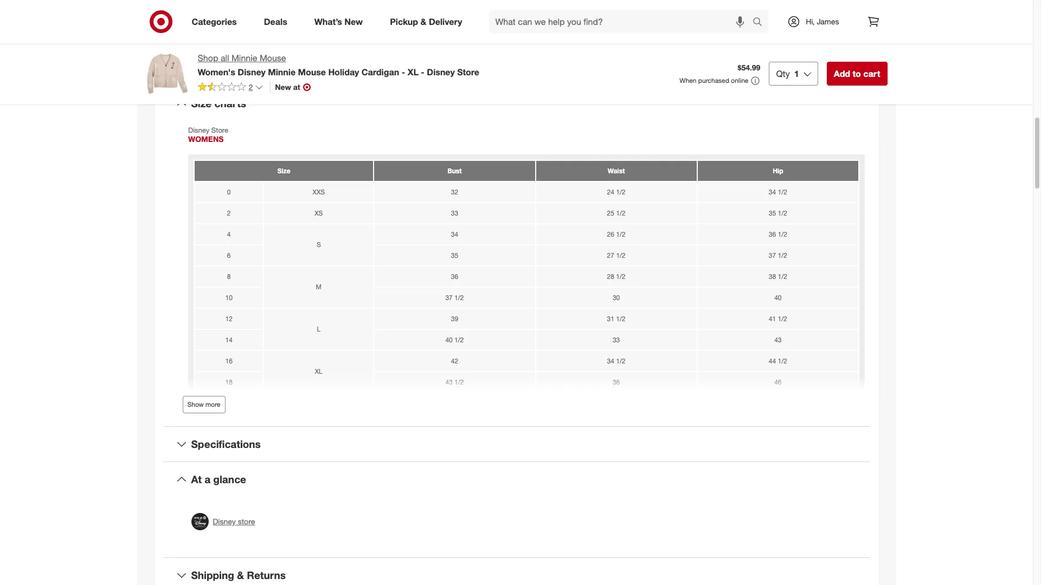 Task type: vqa. For each thing, say whether or not it's contained in the screenshot.
SECURITY inside $19.99 Sale Amazon Blink Mini 1080p Security Camera - Black
no



Task type: describe. For each thing, give the bounding box(es) containing it.
online
[[731, 76, 749, 85]]

categories link
[[183, 10, 250, 34]]

0 vertical spatial mouse
[[260, 53, 286, 63]]

shop
[[198, 53, 218, 63]]

at a glance
[[191, 474, 246, 486]]

qty
[[776, 68, 790, 79]]

about this item
[[472, 18, 562, 34]]

1 horizontal spatial mouse
[[298, 67, 326, 77]]

specifications
[[191, 439, 261, 451]]

size
[[191, 97, 212, 110]]

show more button
[[183, 397, 225, 414]]

& for shipping
[[237, 570, 244, 582]]

show
[[187, 401, 204, 409]]

1
[[795, 68, 799, 79]]

1 horizontal spatial disney
[[238, 67, 266, 77]]

all
[[221, 53, 229, 63]]

disney store button
[[191, 510, 255, 534]]

2 - from the left
[[421, 67, 425, 77]]

search
[[748, 17, 774, 28]]

2 link
[[198, 82, 264, 94]]

at
[[191, 474, 202, 486]]

pickup & delivery link
[[381, 10, 476, 34]]

disney store
[[213, 518, 255, 527]]

store
[[457, 67, 480, 77]]

0 horizontal spatial minnie
[[232, 53, 257, 63]]

charts
[[215, 97, 246, 110]]

shipping
[[191, 570, 234, 582]]

when
[[680, 76, 697, 85]]

add to cart
[[834, 68, 881, 79]]

shipping & returns
[[191, 570, 286, 582]]

qty 1
[[776, 68, 799, 79]]

about
[[472, 18, 507, 34]]

1 - from the left
[[402, 67, 405, 77]]

pickup
[[390, 16, 418, 27]]

categories
[[192, 16, 237, 27]]

what's
[[314, 16, 342, 27]]

what's new
[[314, 16, 363, 27]]

size charts
[[191, 97, 246, 110]]

search button
[[748, 10, 774, 36]]

xl
[[408, 67, 419, 77]]

new inside what's new 'link'
[[345, 16, 363, 27]]

returns
[[247, 570, 286, 582]]



Task type: locate. For each thing, give the bounding box(es) containing it.
0 horizontal spatial &
[[237, 570, 244, 582]]

disney
[[238, 67, 266, 77], [427, 67, 455, 77], [213, 518, 236, 527]]

james
[[817, 17, 839, 26]]

2
[[249, 82, 253, 92]]

at a glance button
[[163, 463, 870, 497]]

2 horizontal spatial disney
[[427, 67, 455, 77]]

size charts button
[[163, 87, 870, 121]]

1 vertical spatial minnie
[[268, 67, 296, 77]]

- left xl
[[402, 67, 405, 77]]

0 horizontal spatial disney
[[213, 518, 236, 527]]

minnie right all
[[232, 53, 257, 63]]

& right pickup
[[421, 16, 427, 27]]

mouse up new at
[[260, 53, 286, 63]]

-
[[402, 67, 405, 77], [421, 67, 425, 77]]

new
[[345, 16, 363, 27], [275, 82, 291, 92]]

0 horizontal spatial new
[[275, 82, 291, 92]]

1 horizontal spatial -
[[421, 67, 425, 77]]

shipping & returns button
[[163, 559, 870, 586]]

deals
[[264, 16, 287, 27]]

1 vertical spatial mouse
[[298, 67, 326, 77]]

& for pickup
[[421, 16, 427, 27]]

deals link
[[255, 10, 301, 34]]

item
[[536, 18, 562, 34]]

holiday
[[328, 67, 359, 77]]

new right what's
[[345, 16, 363, 27]]

& inside 'dropdown button'
[[237, 570, 244, 582]]

0 horizontal spatial mouse
[[260, 53, 286, 63]]

hi, james
[[806, 17, 839, 26]]

add to cart button
[[827, 62, 888, 86]]

new at
[[275, 82, 300, 92]]

delivery
[[429, 16, 462, 27]]

cart
[[864, 68, 881, 79]]

store
[[238, 518, 255, 527]]

minnie
[[232, 53, 257, 63], [268, 67, 296, 77]]

& inside "link"
[[421, 16, 427, 27]]

this
[[511, 18, 532, 34]]

add
[[834, 68, 851, 79]]

glance
[[213, 474, 246, 486]]

image of women's disney minnie mouse holiday cardigan - xl - disney store image
[[146, 52, 189, 95]]

at
[[293, 82, 300, 92]]

$54.99
[[738, 63, 761, 72]]

a
[[205, 474, 211, 486]]

0 vertical spatial &
[[421, 16, 427, 27]]

cardigan
[[362, 67, 399, 77]]

pickup & delivery
[[390, 16, 462, 27]]

hi,
[[806, 17, 815, 26]]

&
[[421, 16, 427, 27], [237, 570, 244, 582]]

1 vertical spatial &
[[237, 570, 244, 582]]

purchased
[[699, 76, 730, 85]]

1 horizontal spatial minnie
[[268, 67, 296, 77]]

mouse
[[260, 53, 286, 63], [298, 67, 326, 77]]

1 horizontal spatial new
[[345, 16, 363, 27]]

0 vertical spatial new
[[345, 16, 363, 27]]

0 horizontal spatial -
[[402, 67, 405, 77]]

when purchased online
[[680, 76, 749, 85]]

new left at
[[275, 82, 291, 92]]

1 horizontal spatial &
[[421, 16, 427, 27]]

women's
[[198, 67, 235, 77]]

to
[[853, 68, 861, 79]]

specifications button
[[163, 428, 870, 462]]

mouse up at
[[298, 67, 326, 77]]

1 vertical spatial new
[[275, 82, 291, 92]]

what's new link
[[305, 10, 377, 34]]

shop all minnie mouse women's disney minnie mouse holiday cardigan - xl - disney store
[[198, 53, 480, 77]]

disney inside button
[[213, 518, 236, 527]]

0 vertical spatial minnie
[[232, 53, 257, 63]]

minnie up new at
[[268, 67, 296, 77]]

more
[[206, 401, 221, 409]]

& left returns
[[237, 570, 244, 582]]

What can we help you find? suggestions appear below search field
[[489, 10, 756, 34]]

show more
[[187, 401, 221, 409]]

- right xl
[[421, 67, 425, 77]]



